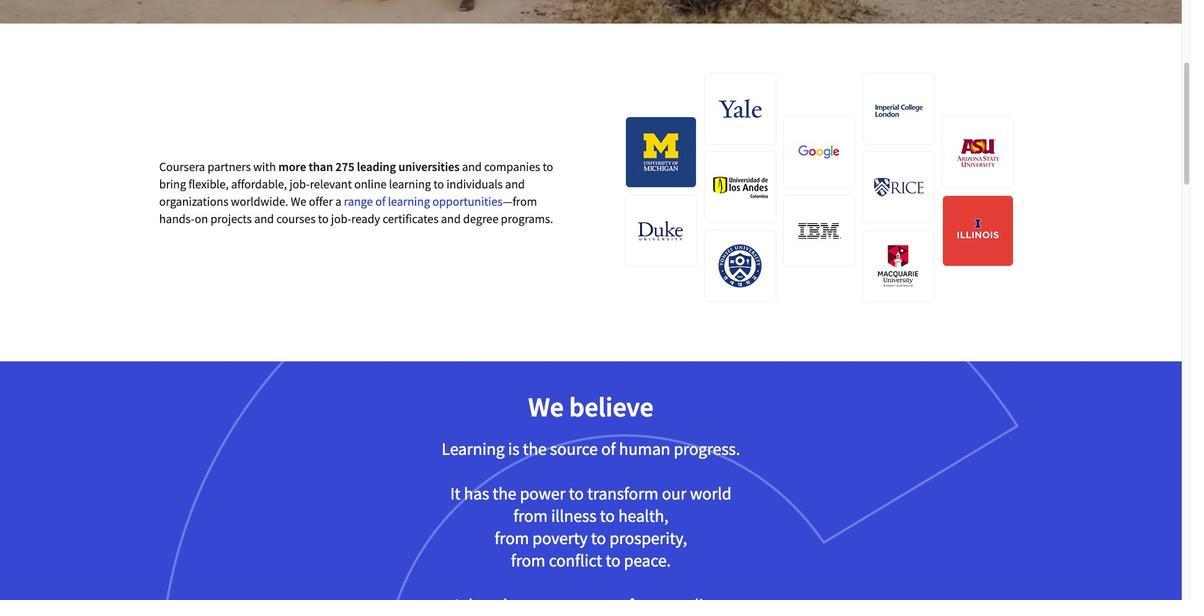 Task type: vqa. For each thing, say whether or not it's contained in the screenshot.
13, corresponding to Announcing several new degrees and certificates, generative AI platform features, and Coursera Hiring Solutions to better serve the community worldwide
no



Task type: describe. For each thing, give the bounding box(es) containing it.
illness
[[551, 505, 597, 528]]

more
[[278, 159, 306, 174]]

partners
[[208, 159, 251, 174]]

source
[[550, 438, 598, 461]]

to right illness
[[600, 505, 615, 528]]

0 vertical spatial of
[[375, 193, 386, 209]]

offer
[[309, 193, 333, 209]]

the for power
[[493, 483, 517, 505]]

progress.
[[674, 438, 740, 461]]

a
[[335, 193, 342, 209]]

from left poverty
[[495, 528, 529, 550]]

individuals
[[447, 176, 503, 191]]

1 vertical spatial we
[[528, 390, 564, 425]]

on
[[195, 211, 208, 226]]

it has the power to transform our world from illness to health, from poverty to prosperity, from conflict to peace.
[[450, 483, 732, 572]]

and down opportunities
[[441, 211, 461, 226]]

transform
[[588, 483, 659, 505]]

ready
[[352, 211, 380, 226]]

275
[[336, 159, 355, 174]]

learning inside and companies to bring flexible, affordable, job-relevant online learning to individuals and organizations worldwide. we offer a
[[389, 176, 431, 191]]

to right companies
[[543, 159, 553, 174]]

peace.
[[624, 550, 671, 572]]

job- inside and companies to bring flexible, affordable, job-relevant online learning to individuals and organizations worldwide. we offer a
[[290, 176, 310, 191]]

range of learning opportunities link
[[344, 193, 503, 209]]

projects
[[211, 211, 252, 226]]

we believe
[[528, 390, 654, 425]]

we inside and companies to bring flexible, affordable, job-relevant online learning to individuals and organizations worldwide. we offer a
[[291, 193, 307, 209]]

flexible,
[[189, 176, 229, 191]]

from left the conflict
[[511, 550, 546, 572]]

learning is the source of human progress.
[[442, 438, 740, 461]]

companies
[[484, 159, 540, 174]]

believe
[[569, 390, 654, 425]]

coursera partners with more than 275 leading universities
[[159, 159, 460, 174]]

range of learning opportunities
[[344, 193, 503, 209]]

courses
[[276, 211, 316, 226]]

relevant
[[310, 176, 352, 191]]

1 vertical spatial learning
[[388, 193, 430, 209]]

than
[[309, 159, 333, 174]]

to inside "—from hands-on projects and courses to job-ready certificates and degree programs."
[[318, 211, 329, 226]]

it
[[450, 483, 461, 505]]

learning
[[442, 438, 505, 461]]



Task type: locate. For each thing, give the bounding box(es) containing it.
job-
[[290, 176, 310, 191], [331, 211, 352, 226]]

1 horizontal spatial the
[[523, 438, 547, 461]]

we up courses
[[291, 193, 307, 209]]

is
[[508, 438, 520, 461]]

from left illness
[[514, 505, 548, 528]]

range
[[344, 193, 373, 209]]

1 vertical spatial job-
[[331, 211, 352, 226]]

1 horizontal spatial of
[[602, 438, 616, 461]]

0 horizontal spatial we
[[291, 193, 307, 209]]

has
[[464, 483, 489, 505]]

0 vertical spatial learning
[[389, 176, 431, 191]]

with
[[253, 159, 276, 174]]

and
[[462, 159, 482, 174], [505, 176, 525, 191], [254, 211, 274, 226], [441, 211, 461, 226]]

our
[[662, 483, 687, 505]]

job- down a at the top of the page
[[331, 211, 352, 226]]

worldwide.
[[231, 193, 288, 209]]

and down worldwide.
[[254, 211, 274, 226]]

affordable,
[[231, 176, 287, 191]]

poverty
[[533, 528, 588, 550]]

learning up range of learning opportunities "link"
[[389, 176, 431, 191]]

degree
[[463, 211, 499, 226]]

0 vertical spatial the
[[523, 438, 547, 461]]

bring
[[159, 176, 186, 191]]

1 horizontal spatial job-
[[331, 211, 352, 226]]

leading
[[357, 159, 396, 174]]

to right poverty
[[591, 528, 606, 550]]

power
[[520, 483, 566, 505]]

learning
[[389, 176, 431, 191], [388, 193, 430, 209]]

and down companies
[[505, 176, 525, 191]]

1 vertical spatial the
[[493, 483, 517, 505]]

0 horizontal spatial job-
[[290, 176, 310, 191]]

opportunities
[[433, 193, 503, 209]]

0 vertical spatial job-
[[290, 176, 310, 191]]

0 horizontal spatial of
[[375, 193, 386, 209]]

hands-
[[159, 211, 195, 226]]

conflict
[[549, 550, 603, 572]]

prosperity,
[[610, 528, 688, 550]]

—from hands-on projects and courses to job-ready certificates and degree programs.
[[159, 193, 553, 226]]

and companies to bring flexible, affordable, job-relevant online learning to individuals and organizations worldwide. we offer a
[[159, 159, 553, 209]]

job- down more
[[290, 176, 310, 191]]

the right "is"
[[523, 438, 547, 461]]

universities
[[399, 159, 460, 174]]

the for source
[[523, 438, 547, 461]]

0 vertical spatial we
[[291, 193, 307, 209]]

to left peace.
[[606, 550, 621, 572]]

we
[[291, 193, 307, 209], [528, 390, 564, 425]]

1 horizontal spatial we
[[528, 390, 564, 425]]

human
[[619, 438, 671, 461]]

0 horizontal spatial the
[[493, 483, 517, 505]]

of down online
[[375, 193, 386, 209]]

learning up certificates
[[388, 193, 430, 209]]

from
[[514, 505, 548, 528], [495, 528, 529, 550], [511, 550, 546, 572]]

to
[[543, 159, 553, 174], [434, 176, 444, 191], [318, 211, 329, 226], [569, 483, 584, 505], [600, 505, 615, 528], [591, 528, 606, 550], [606, 550, 621, 572]]

programs.
[[501, 211, 553, 226]]

online
[[354, 176, 387, 191]]

coursera
[[159, 159, 205, 174]]

certificates
[[383, 211, 439, 226]]

job- inside "—from hands-on projects and courses to job-ready certificates and degree programs."
[[331, 211, 352, 226]]

the right has
[[493, 483, 517, 505]]

health,
[[619, 505, 669, 528]]

world
[[690, 483, 732, 505]]

the
[[523, 438, 547, 461], [493, 483, 517, 505]]

—from
[[503, 193, 537, 209]]

the inside it has the power to transform our world from illness to health, from poverty to prosperity, from conflict to peace.
[[493, 483, 517, 505]]

to right power at the left of the page
[[569, 483, 584, 505]]

to down offer
[[318, 211, 329, 226]]

and up individuals
[[462, 159, 482, 174]]

to down universities
[[434, 176, 444, 191]]

we up the source
[[528, 390, 564, 425]]

of right the source
[[602, 438, 616, 461]]

1 vertical spatial of
[[602, 438, 616, 461]]

of
[[375, 193, 386, 209], [602, 438, 616, 461]]

organizations
[[159, 193, 229, 209]]

coursera partners image
[[616, 53, 1023, 322]]



